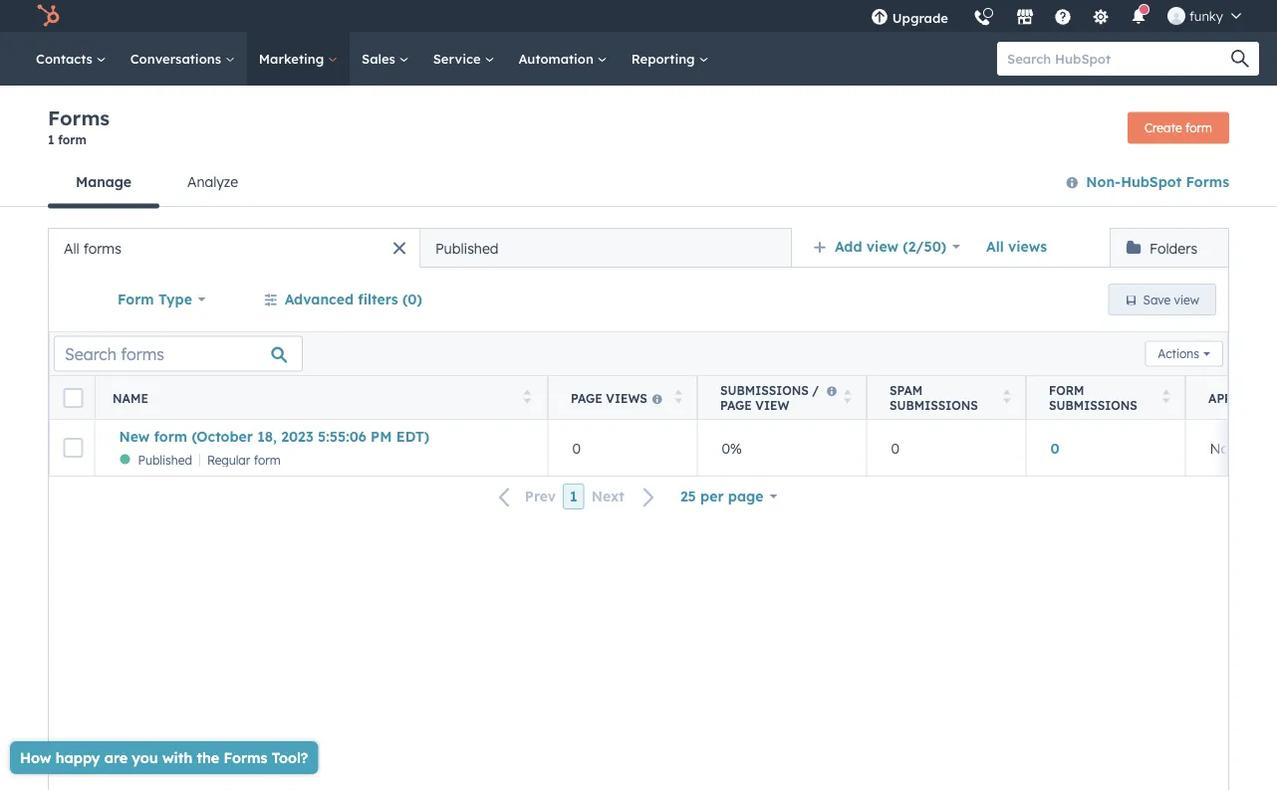 Task type: describe. For each thing, give the bounding box(es) containing it.
form type
[[118, 291, 192, 308]]

funky button
[[1155, 0, 1253, 32]]

page for submissions / page view
[[720, 398, 752, 413]]

contacts
[[36, 50, 96, 67]]

hubspot image
[[36, 4, 60, 28]]

no
[[1210, 440, 1229, 457]]

views
[[1008, 238, 1047, 256]]

marketplaces button
[[1004, 0, 1046, 32]]

1 press to sort. element from the left
[[523, 390, 531, 407]]

save view button
[[1108, 284, 1216, 316]]

page views element
[[548, 420, 697, 476]]

3 press to sort. element from the left
[[844, 390, 851, 407]]

conversations link
[[118, 32, 247, 86]]

create form button
[[1128, 112, 1229, 144]]

submissions inside submissions / page view
[[720, 384, 809, 398]]

analyze button
[[159, 158, 266, 206]]

form for regular form
[[254, 453, 281, 468]]

help button
[[1046, 0, 1080, 32]]

filters
[[358, 291, 398, 308]]

press to sort. image
[[844, 390, 851, 404]]

settings image
[[1092, 9, 1110, 27]]

automation
[[518, 50, 597, 67]]

5:55:06
[[318, 428, 366, 446]]

automation link
[[506, 32, 619, 86]]

advanced filters (0) button
[[251, 280, 435, 320]]

next
[[591, 488, 624, 506]]

0 link
[[1050, 440, 1060, 457]]

non‑hubspot forms button
[[1065, 170, 1229, 195]]

2023
[[281, 428, 314, 446]]

sales link
[[350, 32, 421, 86]]

form for form type
[[118, 291, 154, 308]]

actions button
[[1145, 341, 1223, 367]]

(0)
[[402, 291, 422, 308]]

(october
[[192, 428, 253, 446]]

forms 1 form
[[48, 106, 110, 147]]

25
[[680, 488, 696, 506]]

name
[[113, 391, 148, 406]]

2 press to sort. element from the left
[[675, 390, 682, 407]]

funky
[[1189, 7, 1223, 24]]

new form (october 18, 2023 5:55:06 pm edt) link
[[119, 428, 523, 446]]

add view (2/50) button
[[800, 227, 973, 267]]

search button
[[1221, 42, 1259, 76]]

all views
[[986, 238, 1047, 256]]

regular form
[[207, 453, 281, 468]]

submissions / page view
[[720, 384, 819, 413]]

upgrade
[[892, 9, 948, 26]]

0 horizontal spatial published
[[138, 453, 192, 468]]

/
[[812, 384, 819, 398]]

no hubsp
[[1210, 440, 1277, 457]]

next button
[[584, 484, 667, 510]]

help image
[[1054, 9, 1072, 27]]

view for add
[[866, 238, 899, 256]]

pm
[[371, 428, 392, 446]]

press to sort. image for 2nd the "press to sort." element
[[675, 390, 682, 404]]

add
[[835, 238, 862, 256]]

upgrade image
[[870, 9, 888, 27]]

regular
[[207, 453, 250, 468]]

pagination navigation
[[487, 484, 667, 510]]

calling icon image
[[973, 10, 991, 28]]

marketplaces image
[[1016, 9, 1034, 27]]

new
[[119, 428, 150, 446]]

hubspot link
[[24, 4, 75, 28]]

type
[[158, 291, 192, 308]]

2 0 from the left
[[891, 440, 900, 457]]

press to sort. image for fifth the "press to sort." element from left
[[1163, 390, 1170, 404]]

analyze
[[187, 173, 238, 191]]

manage button
[[48, 158, 159, 209]]

funky town image
[[1167, 7, 1185, 25]]

actions
[[1158, 347, 1199, 362]]

per
[[700, 488, 724, 506]]

spam submissions
[[890, 384, 978, 413]]

(2/50)
[[903, 238, 947, 256]]

form for form submissions
[[1049, 384, 1084, 398]]

1 horizontal spatial submissions
[[1049, 398, 1137, 413]]

0%
[[722, 440, 742, 457]]

edt)
[[396, 428, 429, 446]]

advanced
[[285, 291, 354, 308]]

appears
[[1208, 391, 1264, 406]]

form submissions
[[1049, 384, 1137, 413]]



Task type: vqa. For each thing, say whether or not it's contained in the screenshot.
the will
no



Task type: locate. For each thing, give the bounding box(es) containing it.
form up '0' link
[[1049, 384, 1084, 398]]

view right add
[[866, 238, 899, 256]]

save view
[[1143, 292, 1199, 307]]

0 down submissions
[[891, 440, 900, 457]]

1 horizontal spatial forms
[[1186, 173, 1229, 190]]

press to sort. image down actions
[[1163, 390, 1170, 404]]

press to sort. element right /
[[844, 390, 851, 407]]

0 vertical spatial page
[[720, 398, 752, 413]]

1 vertical spatial form
[[1049, 384, 1084, 398]]

create
[[1145, 121, 1182, 135]]

25 per page button
[[667, 477, 790, 517]]

form
[[118, 291, 154, 308], [1049, 384, 1084, 398]]

all for all views
[[986, 238, 1004, 256]]

page views
[[571, 391, 647, 406]]

view inside button
[[1174, 292, 1199, 307]]

form left the type
[[118, 291, 154, 308]]

0 horizontal spatial form
[[118, 291, 154, 308]]

0 vertical spatial forms
[[48, 106, 110, 130]]

page inside submissions / page view
[[720, 398, 752, 413]]

1 up manage "button"
[[48, 132, 54, 147]]

25 per page
[[680, 488, 764, 506]]

view inside submissions / page view
[[755, 398, 789, 413]]

create form
[[1145, 121, 1212, 135]]

1 horizontal spatial 0
[[891, 440, 900, 457]]

navigation
[[48, 158, 266, 209]]

form for create form
[[1185, 121, 1212, 135]]

0 horizontal spatial view
[[755, 398, 789, 413]]

all views link
[[973, 227, 1060, 267]]

18,
[[257, 428, 277, 446]]

press to sort. image left page
[[523, 390, 531, 404]]

spam
[[890, 384, 923, 398]]

settings link
[[1080, 0, 1122, 32]]

0 vertical spatial 1
[[48, 132, 54, 147]]

submissions
[[890, 398, 978, 413]]

hubsp
[[1233, 440, 1277, 457]]

0 up 1 button
[[572, 440, 581, 457]]

on
[[1267, 391, 1277, 406]]

published button
[[420, 228, 792, 268]]

service link
[[421, 32, 506, 86]]

0 horizontal spatial submissions
[[720, 384, 809, 398]]

forms
[[48, 106, 110, 130], [1186, 173, 1229, 190]]

forms inside button
[[1186, 173, 1229, 190]]

conversations
[[130, 50, 225, 67]]

1 vertical spatial 1
[[570, 488, 577, 506]]

press to sort. element
[[523, 390, 531, 407], [675, 390, 682, 407], [844, 390, 851, 407], [1003, 390, 1011, 407], [1163, 390, 1170, 407]]

reporting
[[631, 50, 699, 67]]

all forms button
[[48, 228, 420, 268]]

press to sort. element right spam submissions
[[1003, 390, 1011, 407]]

press to sort. element left page
[[523, 390, 531, 407]]

form up 'manage'
[[58, 132, 87, 147]]

notifications image
[[1130, 9, 1147, 27]]

press to sort. image for first the "press to sort." element from the left
[[523, 390, 531, 404]]

form
[[1185, 121, 1212, 135], [58, 132, 87, 147], [154, 428, 187, 446], [254, 453, 281, 468]]

all left forms on the left of page
[[64, 240, 79, 257]]

all inside "link"
[[986, 238, 1004, 256]]

1 press to sort. image from the left
[[523, 390, 531, 404]]

view for save
[[1174, 292, 1199, 307]]

form inside form submissions
[[1049, 384, 1084, 398]]

view
[[866, 238, 899, 256], [1174, 292, 1199, 307], [755, 398, 789, 413]]

folders
[[1150, 240, 1197, 257]]

views
[[606, 391, 647, 406]]

0 horizontal spatial forms
[[48, 106, 110, 130]]

form for new form (october 18, 2023 5:55:06 pm edt)
[[154, 428, 187, 446]]

1 0 from the left
[[572, 440, 581, 457]]

1 inside button
[[570, 488, 577, 506]]

1 horizontal spatial published
[[435, 240, 499, 257]]

1 right prev
[[570, 488, 577, 506]]

0 vertical spatial form
[[118, 291, 154, 308]]

manage
[[76, 173, 132, 191]]

marketing
[[259, 50, 328, 67]]

form type button
[[105, 280, 219, 320]]

prev button
[[487, 484, 563, 510]]

prev
[[525, 488, 556, 506]]

contacts link
[[24, 32, 118, 86]]

press to sort. image right spam submissions
[[1003, 390, 1011, 404]]

press to sort. image
[[523, 390, 531, 404], [675, 390, 682, 404], [1003, 390, 1011, 404], [1163, 390, 1170, 404]]

view right save
[[1174, 292, 1199, 307]]

0 horizontal spatial all
[[64, 240, 79, 257]]

press to sort. element down actions
[[1163, 390, 1170, 407]]

1 horizontal spatial form
[[1049, 384, 1084, 398]]

form down 18,
[[254, 453, 281, 468]]

0 inside page views element
[[572, 440, 581, 457]]

form inside popup button
[[118, 291, 154, 308]]

marketing link
[[247, 32, 350, 86]]

1 inside forms 1 form
[[48, 132, 54, 147]]

press to sort. image right views
[[675, 390, 682, 404]]

0
[[572, 440, 581, 457], [891, 440, 900, 457], [1050, 440, 1060, 457]]

submissions up '0' link
[[1049, 398, 1137, 413]]

view left /
[[755, 398, 789, 413]]

forms inside banner
[[48, 106, 110, 130]]

appears on
[[1208, 391, 1277, 406]]

1 horizontal spatial 1
[[570, 488, 577, 506]]

menu containing funky
[[859, 0, 1253, 39]]

forms down the contacts link
[[48, 106, 110, 130]]

0 horizontal spatial 1
[[48, 132, 54, 147]]

published
[[435, 240, 499, 257], [138, 453, 192, 468]]

form right new
[[154, 428, 187, 446]]

4 press to sort. element from the left
[[1003, 390, 1011, 407]]

save
[[1143, 292, 1171, 307]]

1 horizontal spatial view
[[866, 238, 899, 256]]

all left views
[[986, 238, 1004, 256]]

calling icon button
[[965, 2, 999, 31]]

page inside popup button
[[728, 488, 764, 506]]

Search HubSpot search field
[[997, 42, 1241, 76]]

1 button
[[563, 484, 584, 510]]

Search forms search field
[[54, 336, 303, 372]]

2 vertical spatial view
[[755, 398, 789, 413]]

form right create
[[1185, 121, 1212, 135]]

page right per
[[728, 488, 764, 506]]

1 vertical spatial published
[[138, 453, 192, 468]]

service
[[433, 50, 485, 67]]

press to sort. element right views
[[675, 390, 682, 407]]

form inside forms 1 form
[[58, 132, 87, 147]]

all for all forms
[[64, 240, 79, 257]]

non‑hubspot forms
[[1086, 173, 1229, 190]]

0 vertical spatial view
[[866, 238, 899, 256]]

4 press to sort. image from the left
[[1163, 390, 1170, 404]]

advanced filters (0)
[[285, 291, 422, 308]]

page up 0% on the right of page
[[720, 398, 752, 413]]

new form (october 18, 2023 5:55:06 pm edt)
[[119, 428, 429, 446]]

form inside button
[[1185, 121, 1212, 135]]

view inside popup button
[[866, 238, 899, 256]]

5 press to sort. element from the left
[[1163, 390, 1170, 407]]

press to sort. image for 4th the "press to sort." element from left
[[1003, 390, 1011, 404]]

all
[[986, 238, 1004, 256], [64, 240, 79, 257]]

forms down 'create form' button
[[1186, 173, 1229, 190]]

2 horizontal spatial 0
[[1050, 440, 1060, 457]]

forms banner
[[48, 106, 1229, 158]]

published inside 'button'
[[435, 240, 499, 257]]

forms
[[83, 240, 121, 257]]

1 horizontal spatial all
[[986, 238, 1004, 256]]

submissions
[[720, 384, 809, 398], [1049, 398, 1137, 413]]

2 horizontal spatial view
[[1174, 292, 1199, 307]]

navigation containing manage
[[48, 158, 266, 209]]

page
[[720, 398, 752, 413], [728, 488, 764, 506]]

2 press to sort. image from the left
[[675, 390, 682, 404]]

reporting link
[[619, 32, 721, 86]]

3 0 from the left
[[1050, 440, 1060, 457]]

search image
[[1231, 50, 1249, 68]]

0 vertical spatial published
[[435, 240, 499, 257]]

notifications button
[[1122, 0, 1155, 32]]

3 press to sort. image from the left
[[1003, 390, 1011, 404]]

0 down form submissions
[[1050, 440, 1060, 457]]

sales
[[362, 50, 399, 67]]

page for 25 per page
[[728, 488, 764, 506]]

1 vertical spatial page
[[728, 488, 764, 506]]

add view (2/50)
[[835, 238, 947, 256]]

appears on column header
[[1185, 377, 1277, 420]]

all inside button
[[64, 240, 79, 257]]

1 vertical spatial forms
[[1186, 173, 1229, 190]]

0 horizontal spatial 0
[[572, 440, 581, 457]]

1
[[48, 132, 54, 147], [570, 488, 577, 506]]

non‑hubspot
[[1086, 173, 1182, 190]]

all forms
[[64, 240, 121, 257]]

1 vertical spatial view
[[1174, 292, 1199, 307]]

submissions left /
[[720, 384, 809, 398]]

menu
[[859, 0, 1253, 39]]

page
[[571, 391, 603, 406]]



